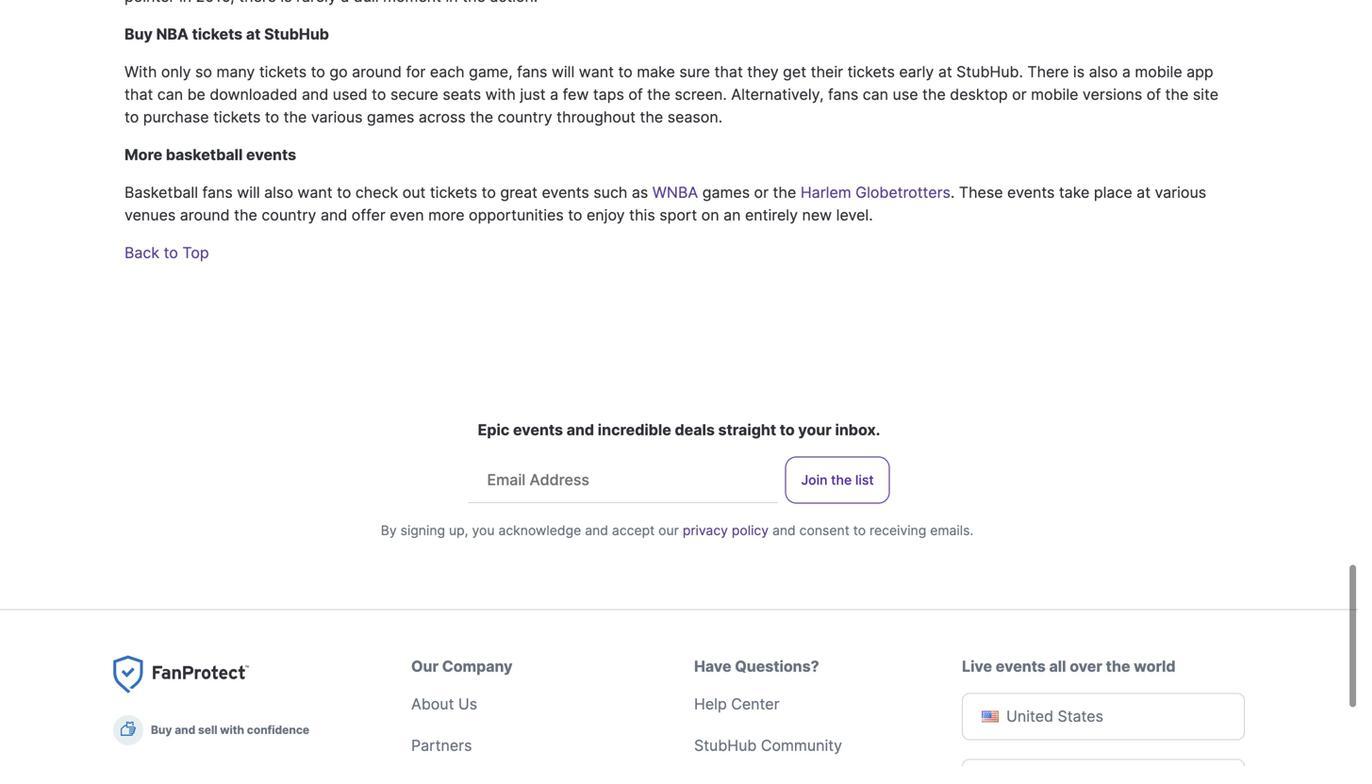 Task type: locate. For each thing, give the bounding box(es) containing it.
buy nba tickets at stubhub
[[125, 25, 329, 43]]

1 horizontal spatial a
[[1122, 63, 1131, 81]]

get
[[783, 63, 807, 81]]

1 horizontal spatial country
[[498, 108, 552, 126]]

and
[[302, 85, 328, 104], [321, 206, 347, 224], [567, 421, 594, 440], [585, 523, 608, 539], [772, 523, 796, 539], [175, 724, 195, 738]]

to inside button
[[164, 244, 178, 262]]

harlem
[[801, 183, 851, 202]]

want up taps
[[579, 63, 614, 81]]

0 horizontal spatial games
[[367, 108, 414, 126]]

and left used
[[302, 85, 328, 104]]

by signing up, you acknowledge and accept our privacy policy and consent to receiving emails.
[[381, 523, 974, 539]]

0 vertical spatial around
[[352, 63, 402, 81]]

want left the check
[[297, 183, 333, 202]]

and left 'sell'
[[175, 724, 195, 738]]

1 vertical spatial games
[[702, 183, 750, 202]]

opportunities
[[469, 206, 564, 224]]

around
[[352, 63, 402, 81], [180, 206, 230, 224]]

check
[[355, 183, 398, 202]]

1 horizontal spatial with
[[485, 85, 516, 104]]

1 vertical spatial or
[[754, 183, 769, 202]]

join
[[801, 473, 828, 489]]

also
[[1089, 63, 1118, 81], [264, 183, 293, 202]]

0 vertical spatial or
[[1012, 85, 1027, 104]]

used
[[333, 85, 368, 104]]

1 horizontal spatial of
[[1147, 85, 1161, 104]]

1 vertical spatial around
[[180, 206, 230, 224]]

stubhub
[[264, 25, 329, 43], [694, 737, 757, 756]]

events right the epic at the left bottom of page
[[513, 421, 563, 440]]

2 vertical spatial fans
[[202, 183, 233, 202]]

1 horizontal spatial or
[[1012, 85, 1027, 104]]

can up purchase
[[157, 85, 183, 104]]

and left accept
[[585, 523, 608, 539]]

games up an
[[702, 183, 750, 202]]

1 vertical spatial that
[[125, 85, 153, 104]]

games down secure
[[367, 108, 414, 126]]

0 vertical spatial fans
[[517, 63, 547, 81]]

1 horizontal spatial games
[[702, 183, 750, 202]]

1 horizontal spatial mobile
[[1135, 63, 1182, 81]]

1 vertical spatial buy
[[151, 724, 172, 738]]

events down downloaded
[[246, 146, 296, 164]]

will up few
[[552, 63, 575, 81]]

a up versions
[[1122, 63, 1131, 81]]

to left enjoy on the left of page
[[568, 206, 582, 224]]

season.
[[668, 108, 723, 126]]

of right taps
[[628, 85, 643, 104]]

signing
[[401, 523, 445, 539]]

across
[[419, 108, 466, 126]]

country inside ". these events take place at various venues around the country and offer even more opportunities to enjoy this sport on an entirely new level."
[[262, 206, 316, 224]]

more
[[428, 206, 465, 224]]

or down stubhub. at the right
[[1012, 85, 1027, 104]]

at right place
[[1137, 183, 1151, 202]]

country down just
[[498, 108, 552, 126]]

events left take
[[1007, 183, 1055, 202]]

consent
[[800, 523, 850, 539]]

1 horizontal spatial at
[[938, 63, 952, 81]]

buy
[[125, 25, 153, 43], [151, 724, 172, 738]]

throughout
[[557, 108, 636, 126]]

0 vertical spatial at
[[246, 25, 261, 43]]

events
[[246, 146, 296, 164], [542, 183, 589, 202], [1007, 183, 1055, 202], [513, 421, 563, 440], [996, 658, 1046, 676]]

0 vertical spatial country
[[498, 108, 552, 126]]

of right versions
[[1147, 85, 1161, 104]]

over
[[1070, 658, 1103, 676]]

the left 'site'
[[1165, 85, 1189, 104]]

1 horizontal spatial can
[[863, 85, 889, 104]]

0 vertical spatial games
[[367, 108, 414, 126]]

straight
[[718, 421, 776, 440]]

0 vertical spatial a
[[1122, 63, 1131, 81]]

around up used
[[352, 63, 402, 81]]

2 horizontal spatial fans
[[828, 85, 859, 104]]

0 horizontal spatial can
[[157, 85, 183, 104]]

1 horizontal spatial around
[[352, 63, 402, 81]]

0 vertical spatial will
[[552, 63, 575, 81]]

also down more basketball events on the left of page
[[264, 183, 293, 202]]

nba
[[156, 25, 189, 43]]

and left offer
[[321, 206, 347, 224]]

about
[[411, 696, 454, 714]]

stubhub up downloaded
[[264, 25, 329, 43]]

with right 'sell'
[[220, 724, 244, 738]]

the left list
[[831, 473, 852, 489]]

stubhub down help center
[[694, 737, 757, 756]]

fan protect gurantee image
[[113, 656, 249, 695]]

1 vertical spatial various
[[1155, 183, 1207, 202]]

0 vertical spatial various
[[311, 108, 363, 126]]

about us link
[[411, 696, 477, 714]]

games
[[367, 108, 414, 126], [702, 183, 750, 202]]

privacy policy link
[[683, 523, 769, 539]]

mobile left 'app'
[[1135, 63, 1182, 81]]

0 horizontal spatial around
[[180, 206, 230, 224]]

1 horizontal spatial will
[[552, 63, 575, 81]]

will inside the with only so many tickets to go around for each game, fans will want to make sure that they get their tickets early at stubhub. there is also a mobile app that can be downloaded and used to secure seats with just a few taps of the screen. alternatively, fans can use the desktop or mobile versions of the site to purchase tickets to the various games across the country throughout the season.
[[552, 63, 575, 81]]

. these events take place at various venues around the country and offer even more opportunities to enjoy this sport on an entirely new level.
[[125, 183, 1207, 224]]

downloaded
[[210, 85, 298, 104]]

0 vertical spatial buy
[[125, 25, 153, 43]]

globetrotters
[[856, 183, 951, 202]]

incredible
[[598, 421, 671, 440]]

only
[[161, 63, 191, 81]]

various right place
[[1155, 183, 1207, 202]]

or inside the with only so many tickets to go around for each game, fans will want to make sure that they get their tickets early at stubhub. there is also a mobile app that can be downloaded and used to secure seats with just a few taps of the screen. alternatively, fans can use the desktop or mobile versions of the site to purchase tickets to the various games across the country throughout the season.
[[1012, 85, 1027, 104]]

0 horizontal spatial various
[[311, 108, 363, 126]]

at up many
[[246, 25, 261, 43]]

to left go
[[311, 63, 325, 81]]

or up entirely
[[754, 183, 769, 202]]

or
[[1012, 85, 1027, 104], [754, 183, 769, 202]]

at inside the with only so many tickets to go around for each game, fans will want to make sure that they get their tickets early at stubhub. there is also a mobile app that can be downloaded and used to secure seats with just a few taps of the screen. alternatively, fans can use the desktop or mobile versions of the site to purchase tickets to the various games across the country throughout the season.
[[938, 63, 952, 81]]

the down downloaded
[[284, 108, 307, 126]]

1 vertical spatial will
[[237, 183, 260, 202]]

2 horizontal spatial at
[[1137, 183, 1151, 202]]

to
[[311, 63, 325, 81], [618, 63, 633, 81], [372, 85, 386, 104], [125, 108, 139, 126], [265, 108, 279, 126], [337, 183, 351, 202], [482, 183, 496, 202], [568, 206, 582, 224], [164, 244, 178, 262], [780, 421, 795, 440], [853, 523, 866, 539]]

0 horizontal spatial want
[[297, 183, 333, 202]]

0 horizontal spatial with
[[220, 724, 244, 738]]

at inside ". these events take place at various venues around the country and offer even more opportunities to enjoy this sport on an entirely new level."
[[1137, 183, 1151, 202]]

even
[[390, 206, 424, 224]]

want
[[579, 63, 614, 81], [297, 183, 333, 202]]

help center
[[694, 696, 780, 714]]

their
[[811, 63, 843, 81]]

on
[[701, 206, 719, 224]]

1 horizontal spatial fans
[[517, 63, 547, 81]]

1 vertical spatial also
[[264, 183, 293, 202]]

want inside the with only so many tickets to go around for each game, fans will want to make sure that they get their tickets early at stubhub. there is also a mobile app that can be downloaded and used to secure seats with just a few taps of the screen. alternatively, fans can use the desktop or mobile versions of the site to purchase tickets to the various games across the country throughout the season.
[[579, 63, 614, 81]]

country inside the with only so many tickets to go around for each game, fans will want to make sure that they get their tickets early at stubhub. there is also a mobile app that can be downloaded and used to secure seats with just a few taps of the screen. alternatively, fans can use the desktop or mobile versions of the site to purchase tickets to the various games across the country throughout the season.
[[498, 108, 552, 126]]

policy
[[732, 523, 769, 539]]

to left your
[[780, 421, 795, 440]]

0 horizontal spatial a
[[550, 85, 559, 104]]

the down more basketball events on the left of page
[[234, 206, 257, 224]]

back to top
[[125, 244, 209, 262]]

many
[[216, 63, 255, 81]]

1 vertical spatial stubhub
[[694, 737, 757, 756]]

1 vertical spatial fans
[[828, 85, 859, 104]]

1 vertical spatial at
[[938, 63, 952, 81]]

buy left "nba"
[[125, 25, 153, 43]]

1 horizontal spatial also
[[1089, 63, 1118, 81]]

1 horizontal spatial various
[[1155, 183, 1207, 202]]

basketball
[[125, 183, 198, 202]]

all
[[1049, 658, 1066, 676]]

0 horizontal spatial mobile
[[1031, 85, 1079, 104]]

will down more basketball events on the left of page
[[237, 183, 260, 202]]

partners
[[411, 737, 472, 756]]

that right the sure
[[714, 63, 743, 81]]

mobile down there
[[1031, 85, 1079, 104]]

1 vertical spatial country
[[262, 206, 316, 224]]

1 horizontal spatial want
[[579, 63, 614, 81]]

can left the 'use'
[[863, 85, 889, 104]]

1 horizontal spatial stubhub
[[694, 737, 757, 756]]

fans down the their
[[828, 85, 859, 104]]

help
[[694, 696, 727, 714]]

0 horizontal spatial at
[[246, 25, 261, 43]]

such
[[594, 183, 628, 202]]

at
[[246, 25, 261, 43], [938, 63, 952, 81], [1137, 183, 1151, 202]]

0 vertical spatial stubhub
[[264, 25, 329, 43]]

0 horizontal spatial of
[[628, 85, 643, 104]]

0 horizontal spatial country
[[262, 206, 316, 224]]

world
[[1134, 658, 1176, 676]]

center
[[731, 696, 780, 714]]

of
[[628, 85, 643, 104], [1147, 85, 1161, 104]]

with down 'game,'
[[485, 85, 516, 104]]

0 horizontal spatial or
[[754, 183, 769, 202]]

0 horizontal spatial fans
[[202, 183, 233, 202]]

various inside the with only so many tickets to go around for each game, fans will want to make sure that they get their tickets early at stubhub. there is also a mobile app that can be downloaded and used to secure seats with just a few taps of the screen. alternatively, fans can use the desktop or mobile versions of the site to purchase tickets to the various games across the country throughout the season.
[[311, 108, 363, 126]]

for
[[406, 63, 426, 81]]

1 vertical spatial want
[[297, 183, 333, 202]]

0 vertical spatial with
[[485, 85, 516, 104]]

0 vertical spatial want
[[579, 63, 614, 81]]

epic events and incredible deals straight to your inbox.
[[478, 421, 880, 440]]

at right early
[[938, 63, 952, 81]]

that down with
[[125, 85, 153, 104]]

fans up just
[[517, 63, 547, 81]]

wnba
[[652, 183, 698, 202]]

you
[[472, 523, 495, 539]]

our
[[411, 658, 439, 676]]

around up top
[[180, 206, 230, 224]]

1 vertical spatial a
[[550, 85, 559, 104]]

fans
[[517, 63, 547, 81], [828, 85, 859, 104], [202, 183, 233, 202]]

to left top
[[164, 244, 178, 262]]

0 vertical spatial that
[[714, 63, 743, 81]]

a right just
[[550, 85, 559, 104]]

buy left 'sell'
[[151, 724, 172, 738]]

have questions?
[[694, 658, 819, 676]]

country left offer
[[262, 206, 316, 224]]

tickets up downloaded
[[259, 63, 307, 81]]

so
[[195, 63, 212, 81]]

games inside the with only so many tickets to go around for each game, fans will want to make sure that they get their tickets early at stubhub. there is also a mobile app that can be downloaded and used to secure seats with just a few taps of the screen. alternatively, fans can use the desktop or mobile versions of the site to purchase tickets to the various games across the country throughout the season.
[[367, 108, 414, 126]]

fans down more basketball events on the left of page
[[202, 183, 233, 202]]

up,
[[449, 523, 468, 539]]

0 vertical spatial also
[[1089, 63, 1118, 81]]

out
[[402, 183, 426, 202]]

the down make
[[647, 85, 671, 104]]

various down used
[[311, 108, 363, 126]]

2 vertical spatial at
[[1137, 183, 1151, 202]]

also up versions
[[1089, 63, 1118, 81]]



Task type: vqa. For each thing, say whether or not it's contained in the screenshot.
Recommended
no



Task type: describe. For each thing, give the bounding box(es) containing it.
0 horizontal spatial also
[[264, 183, 293, 202]]

purchase
[[143, 108, 209, 126]]

offer
[[352, 206, 386, 224]]

list
[[855, 473, 874, 489]]

they
[[747, 63, 779, 81]]

back
[[125, 244, 159, 262]]

basketball fans will also want to check out tickets to great events such as wnba games or the harlem globetrotters
[[125, 183, 951, 202]]

the right over
[[1106, 658, 1131, 676]]

desktop
[[950, 85, 1008, 104]]

receiving
[[870, 523, 927, 539]]

and left incredible
[[567, 421, 594, 440]]

tickets up more
[[430, 183, 477, 202]]

your
[[798, 421, 832, 440]]

taps
[[593, 85, 624, 104]]

to right used
[[372, 85, 386, 104]]

the up entirely
[[773, 183, 796, 202]]

united
[[1006, 708, 1054, 726]]

have
[[694, 658, 732, 676]]

0 horizontal spatial stubhub
[[264, 25, 329, 43]]

sure
[[679, 63, 710, 81]]

there
[[1028, 63, 1069, 81]]

to up taps
[[618, 63, 633, 81]]

with only so many tickets to go around for each game, fans will want to make sure that they get their tickets early at stubhub. there is also a mobile app that can be downloaded and used to secure seats with just a few taps of the screen. alternatively, fans can use the desktop or mobile versions of the site to purchase tickets to the various games across the country throughout the season.
[[125, 63, 1219, 126]]

our company
[[411, 658, 513, 676]]

new
[[802, 206, 832, 224]]

questions?
[[735, 658, 819, 676]]

screen.
[[675, 85, 727, 104]]

around inside ". these events take place at various venues around the country and offer even more opportunities to enjoy this sport on an entirely new level."
[[180, 206, 230, 224]]

stubhub community link
[[694, 737, 842, 756]]

live
[[962, 658, 992, 676]]

harlem globetrotters link
[[801, 183, 951, 202]]

community
[[761, 737, 842, 756]]

with inside the with only so many tickets to go around for each game, fans will want to make sure that they get their tickets early at stubhub. there is also a mobile app that can be downloaded and used to secure seats with just a few taps of the screen. alternatively, fans can use the desktop or mobile versions of the site to purchase tickets to the various games across the country throughout the season.
[[485, 85, 516, 104]]

1 horizontal spatial that
[[714, 63, 743, 81]]

2 of from the left
[[1147, 85, 1161, 104]]

buy for buy nba tickets at stubhub
[[125, 25, 153, 43]]

app
[[1187, 63, 1214, 81]]

as
[[632, 183, 648, 202]]

confidence
[[247, 724, 309, 738]]

game,
[[469, 63, 513, 81]]

1 vertical spatial with
[[220, 724, 244, 738]]

the left season.
[[640, 108, 663, 126]]

0 vertical spatial mobile
[[1135, 63, 1182, 81]]

back to top button
[[125, 242, 209, 265]]

alternatively,
[[731, 85, 824, 104]]

emails.
[[930, 523, 974, 539]]

epic
[[478, 421, 510, 440]]

and inside ". these events take place at various venues around the country and offer even more opportunities to enjoy this sport on an entirely new level."
[[321, 206, 347, 224]]

early
[[899, 63, 934, 81]]

each
[[430, 63, 465, 81]]

tickets up the 'use'
[[848, 63, 895, 81]]

about us
[[411, 696, 477, 714]]

2 can from the left
[[863, 85, 889, 104]]

the inside ". these events take place at various venues around the country and offer even more opportunities to enjoy this sport on an entirely new level."
[[234, 206, 257, 224]]

1 of from the left
[[628, 85, 643, 104]]

take
[[1059, 183, 1090, 202]]

secure
[[390, 85, 438, 104]]

to down downloaded
[[265, 108, 279, 126]]

0 horizontal spatial will
[[237, 183, 260, 202]]

to left great
[[482, 183, 496, 202]]

events left such
[[542, 183, 589, 202]]

1 vertical spatial mobile
[[1031, 85, 1079, 104]]

great
[[500, 183, 538, 202]]

the down early
[[922, 85, 946, 104]]

enjoy
[[587, 206, 625, 224]]

deals
[[675, 421, 715, 440]]

stubhub.
[[957, 63, 1023, 81]]

these
[[959, 183, 1003, 202]]

versions
[[1083, 85, 1142, 104]]

an
[[724, 206, 741, 224]]

also inside the with only so many tickets to go around for each game, fans will want to make sure that they get their tickets early at stubhub. there is also a mobile app that can be downloaded and used to secure seats with just a few taps of the screen. alternatively, fans can use the desktop or mobile versions of the site to purchase tickets to the various games across the country throughout the season.
[[1089, 63, 1118, 81]]

and inside the with only so many tickets to go around for each game, fans will want to make sure that they get their tickets early at stubhub. there is also a mobile app that can be downloaded and used to secure seats with just a few taps of the screen. alternatively, fans can use the desktop or mobile versions of the site to purchase tickets to the various games across the country throughout the season.
[[302, 85, 328, 104]]

events left all
[[996, 658, 1046, 676]]

level.
[[836, 206, 873, 224]]

help center link
[[694, 696, 780, 714]]

buy for buy and sell with confidence
[[151, 724, 172, 738]]

join the list
[[801, 473, 874, 489]]

various inside ". these events take place at various venues around the country and offer even more opportunities to enjoy this sport on an entirely new level."
[[1155, 183, 1207, 202]]

privacy
[[683, 523, 728, 539]]

the down the 'seats'
[[470, 108, 493, 126]]

top
[[182, 244, 209, 262]]

and right 'policy'
[[772, 523, 796, 539]]

1 can from the left
[[157, 85, 183, 104]]

few
[[563, 85, 589, 104]]

is
[[1073, 63, 1085, 81]]

make
[[637, 63, 675, 81]]

venues
[[125, 206, 176, 224]]

site
[[1193, 85, 1219, 104]]

buy and sell with confidence
[[151, 724, 309, 738]]

more
[[125, 146, 162, 164]]

to inside ". these events take place at various venues around the country and offer even more opportunities to enjoy this sport on an entirely new level."
[[568, 206, 582, 224]]

to left the check
[[337, 183, 351, 202]]

events inside ". these events take place at various venues around the country and offer even more opportunities to enjoy this sport on an entirely new level."
[[1007, 183, 1055, 202]]

entirely
[[745, 206, 798, 224]]

the inside join the list button
[[831, 473, 852, 489]]

wnba link
[[652, 183, 702, 202]]

Email Address email field
[[472, 457, 778, 503]]

0 horizontal spatial that
[[125, 85, 153, 104]]

acknowledge
[[498, 523, 581, 539]]

our
[[659, 523, 679, 539]]

to right 'consent'
[[853, 523, 866, 539]]

tickets up so
[[192, 25, 243, 43]]

seats
[[443, 85, 481, 104]]

with
[[125, 63, 157, 81]]

accept
[[612, 523, 655, 539]]

inbox.
[[835, 421, 880, 440]]

company
[[442, 658, 513, 676]]

around inside the with only so many tickets to go around for each game, fans will want to make sure that they get their tickets early at stubhub. there is also a mobile app that can be downloaded and used to secure seats with just a few taps of the screen. alternatively, fans can use the desktop or mobile versions of the site to purchase tickets to the various games across the country throughout the season.
[[352, 63, 402, 81]]

to up more
[[125, 108, 139, 126]]

more basketball events
[[125, 146, 296, 164]]

this
[[629, 206, 655, 224]]

just
[[520, 85, 546, 104]]

go
[[330, 63, 348, 81]]

join the list button
[[785, 457, 890, 504]]

tickets down downloaded
[[213, 108, 261, 126]]



